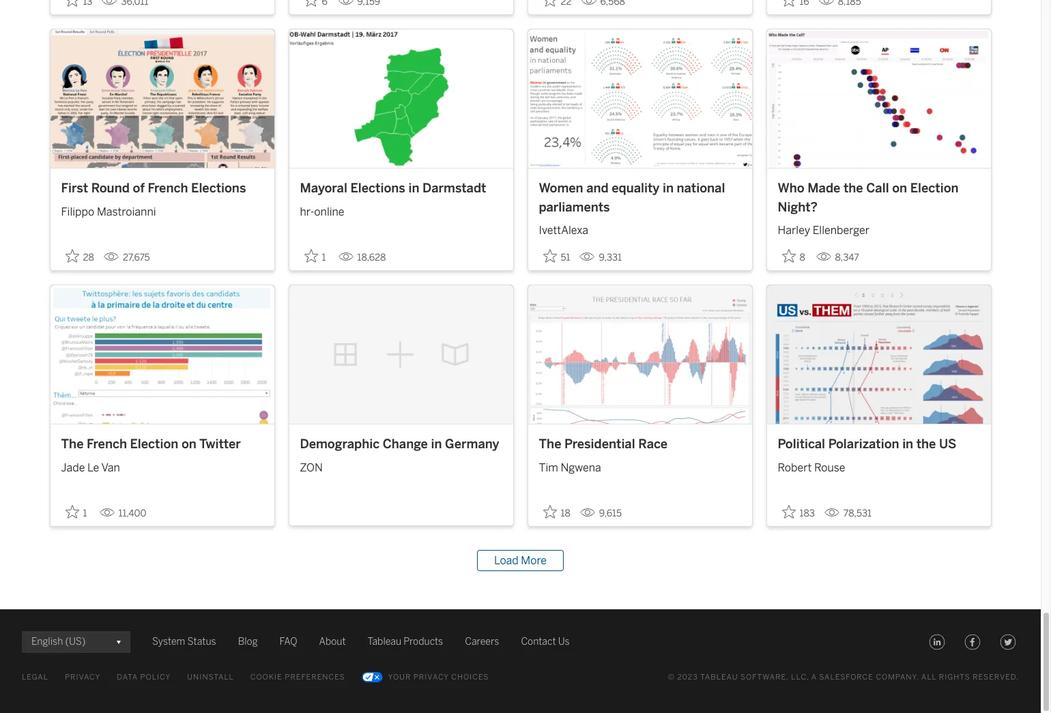 Task type: describe. For each thing, give the bounding box(es) containing it.
2 privacy from the left
[[414, 673, 449, 682]]

1 vertical spatial tableau
[[700, 673, 738, 682]]

all
[[922, 673, 937, 682]]

selected language element
[[31, 632, 121, 654]]

election inside the french election on twitter link
[[130, 437, 178, 452]]

cookie preferences button
[[250, 670, 345, 686]]

load more button
[[477, 551, 564, 572]]

harley
[[778, 224, 810, 237]]

change
[[383, 437, 428, 452]]

filippo mastroianni link
[[61, 198, 263, 220]]

system status
[[152, 637, 216, 648]]

uninstall link
[[187, 670, 234, 686]]

faq link
[[280, 635, 297, 651]]

2 add favorite image from the left
[[782, 0, 796, 7]]

who made the call on election night?
[[778, 181, 959, 215]]

in inside women and equality in national parliaments
[[663, 181, 674, 196]]

0 horizontal spatial on
[[182, 437, 197, 452]]

robert rouse link
[[778, 455, 980, 476]]

filippo mastroianni
[[61, 205, 156, 218]]

78,531
[[844, 508, 872, 520]]

1 horizontal spatial the
[[917, 437, 936, 452]]

11,400 views element
[[94, 503, 152, 525]]

8,347 views element
[[811, 247, 865, 269]]

jade le van link
[[61, 455, 263, 476]]

the inside 'who made the call on election night?'
[[844, 181, 863, 196]]

1 add favorite image from the left
[[65, 0, 79, 7]]

race
[[638, 437, 668, 452]]

parliaments
[[539, 200, 610, 215]]

about
[[319, 637, 346, 648]]

78,531 views element
[[819, 503, 877, 525]]

salesforce
[[819, 673, 874, 682]]

2 elections from the left
[[351, 181, 405, 196]]

0 vertical spatial french
[[148, 181, 188, 196]]

tim ngwena
[[539, 461, 601, 474]]

van
[[101, 461, 120, 474]]

made
[[808, 181, 841, 196]]

night?
[[778, 200, 818, 215]]

filippo
[[61, 205, 94, 218]]

27,675
[[123, 252, 150, 264]]

the french election on twitter link
[[61, 436, 263, 455]]

political polarization in the us
[[778, 437, 957, 452]]

your privacy choices
[[388, 673, 489, 682]]

data policy link
[[117, 670, 171, 686]]

add favorite button for mayoral
[[300, 245, 333, 268]]

8
[[800, 252, 805, 264]]

tableau products
[[368, 637, 443, 648]]

first round of french elections link
[[61, 180, 263, 198]]

ellenberger
[[813, 224, 870, 237]]

zon
[[300, 461, 323, 474]]

choices
[[451, 673, 489, 682]]

le
[[87, 461, 99, 474]]

about link
[[319, 635, 346, 651]]

women and equality in national parliaments
[[539, 181, 725, 215]]

germany
[[445, 437, 499, 452]]

18,628 views element
[[333, 247, 391, 269]]

data
[[117, 673, 138, 682]]

183
[[800, 508, 815, 520]]

call
[[867, 181, 889, 196]]

zon link
[[300, 455, 502, 476]]

load
[[494, 555, 519, 568]]

ngwena
[[561, 461, 601, 474]]

first
[[61, 181, 88, 196]]

preferences
[[285, 673, 345, 682]]

darmstadt
[[423, 181, 486, 196]]

add favorite button containing 51
[[539, 245, 574, 268]]

legal
[[22, 673, 48, 682]]

the for the presidential race
[[539, 437, 561, 452]]

and
[[587, 181, 609, 196]]

blog link
[[238, 635, 258, 651]]

legal link
[[22, 670, 48, 686]]

tableau products link
[[368, 635, 443, 651]]

blog
[[238, 637, 258, 648]]

system status link
[[152, 635, 216, 651]]

add favorite button for the
[[61, 501, 94, 524]]

add favorite button containing 18
[[539, 501, 575, 524]]

english
[[31, 637, 63, 648]]

workbook thumbnail image for made
[[767, 29, 991, 168]]

llc,
[[791, 673, 809, 682]]

robert rouse
[[778, 461, 845, 474]]

rouse
[[814, 461, 845, 474]]

election inside 'who made the call on election night?'
[[911, 181, 959, 196]]

1 vertical spatial french
[[87, 437, 127, 452]]

first round of french elections
[[61, 181, 246, 196]]

the presidential race link
[[539, 436, 741, 455]]

mayoral
[[300, 181, 347, 196]]

load more
[[494, 555, 547, 568]]

9,615
[[599, 508, 622, 520]]

9,331 views element
[[574, 247, 627, 269]]



Task type: vqa. For each thing, say whether or not it's contained in the screenshot.
Election
yes



Task type: locate. For each thing, give the bounding box(es) containing it.
2023
[[678, 673, 698, 682]]

add favorite button down hr-online
[[300, 245, 333, 268]]

2 add favorite image from the left
[[543, 0, 557, 7]]

harley ellenberger link
[[778, 217, 980, 239]]

1 left "11,400 views" 'element'
[[83, 508, 87, 520]]

Add Favorite button
[[778, 245, 811, 268]]

demographic
[[300, 437, 380, 452]]

27,675 views element
[[98, 247, 155, 269]]

51
[[561, 252, 570, 264]]

1 vertical spatial on
[[182, 437, 197, 452]]

french up the van on the bottom left
[[87, 437, 127, 452]]

0 horizontal spatial election
[[130, 437, 178, 452]]

mastroianni
[[97, 205, 156, 218]]

hr-online
[[300, 205, 344, 218]]

0 vertical spatial tableau
[[368, 637, 401, 648]]

english (us)
[[31, 637, 86, 648]]

presidential
[[565, 437, 635, 452]]

9,615 views element
[[575, 503, 627, 525]]

add favorite image
[[65, 0, 79, 7], [782, 0, 796, 7]]

tableau right 2023 at bottom
[[700, 673, 738, 682]]

1 horizontal spatial the
[[539, 437, 561, 452]]

in up "hr-online" link on the left top of the page
[[409, 181, 419, 196]]

elections
[[191, 181, 246, 196], [351, 181, 405, 196]]

1 for mayoral
[[322, 252, 326, 264]]

who made the call on election night? link
[[778, 180, 980, 217]]

the for the french election on twitter
[[61, 437, 84, 452]]

in right change
[[431, 437, 442, 452]]

reserved.
[[973, 673, 1019, 682]]

jade
[[61, 461, 85, 474]]

0 horizontal spatial 1
[[83, 508, 87, 520]]

add favorite button down jade
[[61, 501, 94, 524]]

1 vertical spatial 1
[[83, 508, 87, 520]]

workbook thumbnail image for french
[[50, 285, 274, 424]]

data policy
[[117, 673, 171, 682]]

twitter
[[199, 437, 241, 452]]

0 horizontal spatial the
[[61, 437, 84, 452]]

ivettalexa
[[539, 224, 588, 237]]

0 horizontal spatial add favorite image
[[304, 0, 318, 7]]

women and equality in national parliaments link
[[539, 180, 741, 217]]

1 horizontal spatial tableau
[[700, 673, 738, 682]]

0 horizontal spatial the
[[844, 181, 863, 196]]

1 elections from the left
[[191, 181, 246, 196]]

workbook thumbnail image for presidential
[[528, 285, 752, 424]]

1 left 18,628 views element
[[322, 252, 326, 264]]

election right call
[[911, 181, 959, 196]]

1 horizontal spatial add favorite image
[[782, 0, 796, 7]]

18
[[561, 508, 571, 520]]

rights
[[939, 673, 971, 682]]

privacy right your
[[414, 673, 449, 682]]

on right call
[[892, 181, 907, 196]]

election up jade le van link
[[130, 437, 178, 452]]

add favorite image
[[304, 0, 318, 7], [543, 0, 557, 7]]

0 horizontal spatial french
[[87, 437, 127, 452]]

1 add favorite image from the left
[[304, 0, 318, 7]]

ivettalexa link
[[539, 217, 741, 239]]

1 vertical spatial the
[[917, 437, 936, 452]]

who
[[778, 181, 805, 196]]

workbook thumbnail image for change
[[289, 285, 513, 424]]

in for political polarization in the us
[[903, 437, 914, 452]]

the presidential race
[[539, 437, 668, 452]]

software,
[[741, 673, 789, 682]]

on
[[892, 181, 907, 196], [182, 437, 197, 452]]

0 horizontal spatial tableau
[[368, 637, 401, 648]]

the left call
[[844, 181, 863, 196]]

in for demographic change in germany
[[431, 437, 442, 452]]

the left us on the right bottom of page
[[917, 437, 936, 452]]

in for mayoral elections in darmstadt
[[409, 181, 419, 196]]

Add Favorite button
[[61, 245, 98, 268]]

1 horizontal spatial add favorite image
[[543, 0, 557, 7]]

robert
[[778, 461, 812, 474]]

Add Favorite button
[[300, 245, 333, 268], [61, 501, 94, 524]]

us
[[939, 437, 957, 452]]

1 horizontal spatial 1
[[322, 252, 326, 264]]

0 vertical spatial the
[[844, 181, 863, 196]]

0 vertical spatial election
[[911, 181, 959, 196]]

0 horizontal spatial add favorite image
[[65, 0, 79, 7]]

tableau
[[368, 637, 401, 648], [700, 673, 738, 682]]

jade le van
[[61, 461, 120, 474]]

1 vertical spatial election
[[130, 437, 178, 452]]

9,331
[[599, 252, 622, 264]]

1 horizontal spatial elections
[[351, 181, 405, 196]]

a
[[811, 673, 817, 682]]

tableau up your
[[368, 637, 401, 648]]

0 vertical spatial add favorite button
[[300, 245, 333, 268]]

workbook thumbnail image for polarization
[[767, 285, 991, 424]]

in up the robert rouse link
[[903, 437, 914, 452]]

elections up filippo mastroianni link
[[191, 181, 246, 196]]

of
[[133, 181, 145, 196]]

hr-online link
[[300, 198, 502, 220]]

(us)
[[65, 637, 86, 648]]

tim ngwena link
[[539, 455, 741, 476]]

demographic change in germany link
[[300, 436, 502, 455]]

privacy down selected language element
[[65, 673, 101, 682]]

products
[[404, 637, 443, 648]]

more
[[521, 555, 547, 568]]

round
[[91, 181, 130, 196]]

0 vertical spatial on
[[892, 181, 907, 196]]

2 the from the left
[[539, 437, 561, 452]]

workbook thumbnail image
[[50, 29, 274, 168], [289, 29, 513, 168], [528, 29, 752, 168], [767, 29, 991, 168], [50, 285, 274, 424], [289, 285, 513, 424], [528, 285, 752, 424], [767, 285, 991, 424]]

1 horizontal spatial on
[[892, 181, 907, 196]]

1 horizontal spatial privacy
[[414, 673, 449, 682]]

policy
[[140, 673, 171, 682]]

hr-
[[300, 205, 314, 218]]

french up filippo mastroianni link
[[148, 181, 188, 196]]

in right 'equality'
[[663, 181, 674, 196]]

the inside the french election on twitter link
[[61, 437, 84, 452]]

in
[[409, 181, 419, 196], [663, 181, 674, 196], [431, 437, 442, 452], [903, 437, 914, 452]]

workbook thumbnail image for elections
[[289, 29, 513, 168]]

political polarization in the us link
[[778, 436, 980, 455]]

the
[[844, 181, 863, 196], [917, 437, 936, 452]]

11,400
[[118, 508, 146, 520]]

cookie preferences
[[250, 673, 345, 682]]

online
[[314, 205, 344, 218]]

privacy
[[65, 673, 101, 682], [414, 673, 449, 682]]

women
[[539, 181, 583, 196]]

careers
[[465, 637, 499, 648]]

your privacy choices link
[[362, 670, 489, 686]]

on left twitter
[[182, 437, 197, 452]]

1 the from the left
[[61, 437, 84, 452]]

0 vertical spatial 1
[[322, 252, 326, 264]]

contact us
[[521, 637, 570, 648]]

the up jade
[[61, 437, 84, 452]]

Add Favorite button
[[61, 0, 97, 11], [300, 0, 333, 11], [539, 0, 576, 11], [778, 0, 814, 11], [539, 245, 574, 268], [539, 501, 575, 524], [778, 501, 819, 524]]

national
[[677, 181, 725, 196]]

on inside 'who made the call on election night?'
[[892, 181, 907, 196]]

1 horizontal spatial add favorite button
[[300, 245, 333, 268]]

the inside the presidential race link
[[539, 437, 561, 452]]

1 for the
[[83, 508, 87, 520]]

1 privacy from the left
[[65, 673, 101, 682]]

0 horizontal spatial add favorite button
[[61, 501, 94, 524]]

1 horizontal spatial french
[[148, 181, 188, 196]]

elections up "hr-online" link on the left top of the page
[[351, 181, 405, 196]]

privacy link
[[65, 670, 101, 686]]

1 vertical spatial add favorite button
[[61, 501, 94, 524]]

workbook thumbnail image for round
[[50, 29, 274, 168]]

your
[[388, 673, 411, 682]]

contact us link
[[521, 635, 570, 651]]

careers link
[[465, 635, 499, 651]]

8,347
[[835, 252, 859, 264]]

system
[[152, 637, 185, 648]]

add favorite button containing 183
[[778, 501, 819, 524]]

mayoral elections in darmstadt link
[[300, 180, 502, 198]]

company.
[[876, 673, 919, 682]]

equality
[[612, 181, 660, 196]]

the up tim
[[539, 437, 561, 452]]

28
[[83, 252, 94, 264]]

workbook thumbnail image for and
[[528, 29, 752, 168]]

0 horizontal spatial elections
[[191, 181, 246, 196]]

1
[[322, 252, 326, 264], [83, 508, 87, 520]]

mayoral elections in darmstadt
[[300, 181, 486, 196]]

1 horizontal spatial election
[[911, 181, 959, 196]]

faq
[[280, 637, 297, 648]]

0 horizontal spatial privacy
[[65, 673, 101, 682]]

election
[[911, 181, 959, 196], [130, 437, 178, 452]]

18,628
[[357, 252, 386, 264]]



